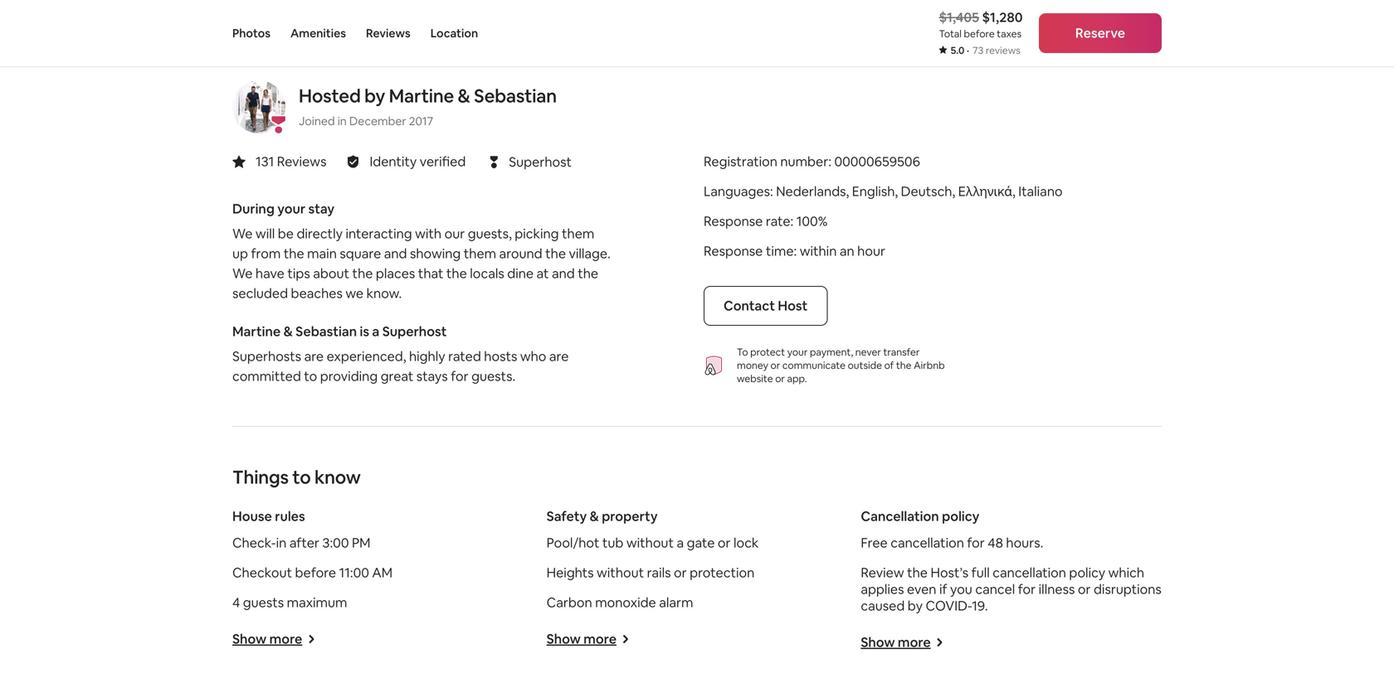 Task type: locate. For each thing, give the bounding box(es) containing it.
your inside during your stay we will be directly interacting with our guests, picking them up from the main square and showing them around the village. we have tips about the places that the locals dine at and the secluded beaches we know.
[[277, 200, 306, 217]]

0 horizontal spatial for
[[451, 368, 469, 385]]

tips
[[287, 265, 310, 282]]

by inside review the host's full cancellation policy which applies even if you cancel for illness or disruptions caused by covid-19.
[[908, 598, 923, 615]]

1 vertical spatial we
[[232, 265, 253, 282]]

are up providing
[[304, 348, 324, 365]]

1 horizontal spatial show
[[547, 631, 581, 648]]

1 vertical spatial before
[[295, 565, 336, 582]]

1 horizontal spatial in
[[338, 114, 347, 129]]

or left "app."
[[775, 373, 785, 385]]

to left know
[[292, 466, 311, 490]]

show more button for guests
[[232, 631, 316, 648]]

nederlands,
[[776, 183, 849, 200]]

show for 4
[[232, 631, 267, 648]]

1 horizontal spatial more
[[584, 631, 617, 648]]

your up communicate on the bottom of page
[[787, 346, 808, 359]]

1 horizontal spatial martine
[[389, 84, 454, 108]]

for left illness
[[1018, 581, 1036, 598]]

show more button down guests
[[232, 631, 316, 648]]

to inside martine & sebastian is a superhost superhosts are experienced, highly rated hosts who are committed to providing great stays for guests.
[[304, 368, 317, 385]]

$1,405 $1,280 total before taxes
[[939, 9, 1023, 40]]

highly
[[409, 348, 445, 365]]

0 horizontal spatial a
[[372, 323, 380, 340]]

the up tips
[[284, 245, 304, 262]]

0 horizontal spatial show more button
[[232, 631, 316, 648]]

reviews right 131
[[277, 153, 327, 170]]

& up superhosts
[[284, 323, 293, 340]]

0 vertical spatial in
[[338, 114, 347, 129]]

carbon monoxide alarm
[[547, 595, 693, 612]]

showing
[[410, 245, 461, 262]]

4 guests maximum
[[232, 595, 347, 612]]

show more down caused at the right bottom of page
[[861, 634, 931, 651]]

1 horizontal spatial your
[[787, 346, 808, 359]]

0 horizontal spatial &
[[284, 323, 293, 340]]

the left if
[[907, 565, 928, 582]]

1 horizontal spatial by
[[908, 598, 923, 615]]

illness
[[1039, 581, 1075, 598]]

1 vertical spatial &
[[284, 323, 293, 340]]

superhost
[[509, 153, 572, 170], [382, 323, 447, 340]]

0 vertical spatial your
[[277, 200, 306, 217]]

1 vertical spatial your
[[787, 346, 808, 359]]

free
[[861, 535, 888, 552]]

superhost inside martine & sebastian is a superhost superhosts are experienced, highly rated hosts who are committed to providing great stays for guests.
[[382, 323, 447, 340]]

1 vertical spatial martine
[[232, 323, 281, 340]]

will
[[256, 225, 275, 242]]

show more down carbon
[[547, 631, 617, 648]]

1 horizontal spatial show more button
[[547, 631, 630, 648]]

martine
[[389, 84, 454, 108], [232, 323, 281, 340]]

& down location
[[458, 84, 470, 108]]

without up carbon monoxide alarm
[[597, 565, 644, 582]]

0 horizontal spatial your
[[277, 200, 306, 217]]

number
[[781, 153, 829, 170]]

martine inside hosted by martine & sebastian joined in december 2017
[[389, 84, 454, 108]]

monoxide
[[595, 595, 656, 612]]

2 are from the left
[[549, 348, 569, 365]]

dine
[[507, 265, 534, 282]]

the down transfer
[[896, 359, 912, 372]]

protection
[[690, 565, 755, 582]]

0 vertical spatial reviews
[[366, 26, 411, 41]]

we up up
[[232, 225, 253, 242]]

by right caused at the right bottom of page
[[908, 598, 923, 615]]

0 horizontal spatial show
[[232, 631, 267, 648]]

1 horizontal spatial and
[[552, 265, 575, 282]]

& for martine & sebastian is a superhost superhosts are experienced, highly rated hosts who are committed to providing great stays for guests.
[[284, 323, 293, 340]]

policy left the which
[[1069, 565, 1106, 582]]

in left after
[[276, 535, 287, 552]]

guests
[[243, 595, 284, 612]]

1 horizontal spatial policy
[[1069, 565, 1106, 582]]

0 vertical spatial response
[[704, 213, 763, 230]]

by up december
[[364, 84, 385, 108]]

contact host
[[724, 297, 808, 314]]

cancellation
[[891, 535, 964, 552], [993, 565, 1067, 582]]

contact
[[724, 297, 775, 314]]

0 horizontal spatial sebastian
[[296, 323, 357, 340]]

if
[[940, 581, 947, 598]]

house rules
[[232, 508, 305, 525]]

0 horizontal spatial them
[[464, 245, 496, 262]]

that
[[418, 265, 444, 282]]

italiano
[[1019, 183, 1063, 200]]

for left 48 at the right of page
[[967, 535, 985, 552]]

1 horizontal spatial reviews
[[366, 26, 411, 41]]

martine inside martine & sebastian is a superhost superhosts are experienced, highly rated hosts who are committed to providing great stays for guests.
[[232, 323, 281, 340]]

1 vertical spatial them
[[464, 245, 496, 262]]

1 vertical spatial cancellation
[[993, 565, 1067, 582]]

languages
[[704, 183, 770, 200]]

1 vertical spatial superhost
[[382, 323, 447, 340]]

show down caused at the right bottom of page
[[861, 634, 895, 651]]

martine up 2017
[[389, 84, 454, 108]]

house
[[232, 508, 272, 525]]

reviews left location
[[366, 26, 411, 41]]

the down square
[[352, 265, 373, 282]]

a left gate
[[677, 535, 684, 552]]

2 horizontal spatial &
[[590, 508, 599, 525]]

total
[[939, 27, 962, 40]]

2 horizontal spatial show more
[[861, 634, 931, 651]]

cancellation down "hours."
[[993, 565, 1067, 582]]

show more for monoxide
[[547, 631, 617, 648]]

before up maximum on the left of the page
[[295, 565, 336, 582]]

2 response from the top
[[704, 243, 763, 260]]

1 vertical spatial response
[[704, 243, 763, 260]]

policy up "free cancellation for 48 hours."
[[942, 508, 980, 525]]

with
[[415, 225, 442, 242]]

1 are from the left
[[304, 348, 324, 365]]

1 horizontal spatial before
[[964, 27, 995, 40]]

response down "response rate : 100%"
[[704, 243, 763, 260]]

1 vertical spatial a
[[677, 535, 684, 552]]

superhosts
[[232, 348, 301, 365]]

more down carbon monoxide alarm
[[584, 631, 617, 648]]

host
[[778, 297, 808, 314]]

0 vertical spatial to
[[304, 368, 317, 385]]

and right at
[[552, 265, 575, 282]]

transfer
[[884, 346, 920, 359]]

show for carbon
[[547, 631, 581, 648]]

1 vertical spatial for
[[967, 535, 985, 552]]

0 vertical spatial sebastian
[[474, 84, 557, 108]]

1 vertical spatial sebastian
[[296, 323, 357, 340]]

0 horizontal spatial superhost
[[382, 323, 447, 340]]

more for monoxide
[[584, 631, 617, 648]]

show more button
[[232, 631, 316, 648], [547, 631, 630, 648], [861, 634, 944, 651]]

stays
[[417, 368, 448, 385]]

1 horizontal spatial are
[[549, 348, 569, 365]]

superhost up highly
[[382, 323, 447, 340]]

response for response time
[[704, 243, 763, 260]]

to left providing
[[304, 368, 317, 385]]

: for number
[[829, 153, 832, 170]]

superhost right 󰀃
[[509, 153, 572, 170]]

& right safety in the bottom left of the page
[[590, 508, 599, 525]]

1 horizontal spatial superhost
[[509, 153, 572, 170]]

providing
[[320, 368, 378, 385]]

the inside review the host's full cancellation policy which applies even if you cancel for illness or disruptions caused by covid-19.
[[907, 565, 928, 582]]

sebastian up 󰀃
[[474, 84, 557, 108]]

for
[[451, 368, 469, 385], [967, 535, 985, 552], [1018, 581, 1036, 598]]

guests.
[[472, 368, 516, 385]]

show more button down caused at the right bottom of page
[[861, 634, 944, 651]]

1 vertical spatial by
[[908, 598, 923, 615]]

martine up superhosts
[[232, 323, 281, 340]]

2 horizontal spatial show more button
[[861, 634, 944, 651]]

more down 4 guests maximum at the bottom left of page
[[269, 631, 302, 648]]

picking
[[515, 225, 559, 242]]

them up village.
[[562, 225, 595, 242]]

registration
[[704, 153, 778, 170]]

or inside review the host's full cancellation policy which applies even if you cancel for illness or disruptions caused by covid-19.
[[1078, 581, 1091, 598]]

2 vertical spatial &
[[590, 508, 599, 525]]

& inside martine & sebastian is a superhost superhosts are experienced, highly rated hosts who are committed to providing great stays for guests.
[[284, 323, 293, 340]]

more for guests
[[269, 631, 302, 648]]

0 vertical spatial we
[[232, 225, 253, 242]]

english,
[[852, 183, 898, 200]]

a right is
[[372, 323, 380, 340]]

0 horizontal spatial by
[[364, 84, 385, 108]]

show more button down carbon
[[547, 631, 630, 648]]

1 horizontal spatial show more
[[547, 631, 617, 648]]

joined
[[299, 114, 335, 129]]

0 horizontal spatial policy
[[942, 508, 980, 525]]

the
[[284, 245, 304, 262], [545, 245, 566, 262], [352, 265, 373, 282], [446, 265, 467, 282], [578, 265, 599, 282], [896, 359, 912, 372], [907, 565, 928, 582]]

the up at
[[545, 245, 566, 262]]

to
[[304, 368, 317, 385], [292, 466, 311, 490]]

for inside martine & sebastian is a superhost superhosts are experienced, highly rated hosts who are committed to providing great stays for guests.
[[451, 368, 469, 385]]

: up nederlands,
[[829, 153, 832, 170]]

or right illness
[[1078, 581, 1091, 598]]

are right 'who'
[[549, 348, 569, 365]]

rails
[[647, 565, 671, 582]]

0 horizontal spatial reviews
[[277, 153, 327, 170]]

0 vertical spatial &
[[458, 84, 470, 108]]

response down languages
[[704, 213, 763, 230]]

them
[[562, 225, 595, 242], [464, 245, 496, 262]]

martine & sebastian is a superhost superhosts are experienced, highly rated hosts who are committed to providing great stays for guests.
[[232, 323, 569, 385]]

0 horizontal spatial martine
[[232, 323, 281, 340]]

show more down guests
[[232, 631, 302, 648]]

for down rated
[[451, 368, 469, 385]]

without up heights without rails or protection
[[627, 535, 674, 552]]

0 vertical spatial without
[[627, 535, 674, 552]]

sebastian inside hosted by martine & sebastian joined in december 2017
[[474, 84, 557, 108]]

or right rails
[[674, 565, 687, 582]]

is
[[360, 323, 369, 340]]

0 vertical spatial them
[[562, 225, 595, 242]]

0 vertical spatial by
[[364, 84, 385, 108]]

secluded
[[232, 285, 288, 302]]

things
[[232, 466, 289, 490]]

check-
[[232, 535, 276, 552]]

0 vertical spatial a
[[372, 323, 380, 340]]

1 vertical spatial reviews
[[277, 153, 327, 170]]

0 vertical spatial for
[[451, 368, 469, 385]]

0 vertical spatial before
[[964, 27, 995, 40]]

show down carbon
[[547, 631, 581, 648]]

2 vertical spatial for
[[1018, 581, 1036, 598]]

before up 73
[[964, 27, 995, 40]]

: left '100%'
[[791, 213, 794, 230]]

and up places
[[384, 245, 407, 262]]

more down caused at the right bottom of page
[[898, 634, 931, 651]]

show more
[[232, 631, 302, 648], [547, 631, 617, 648], [861, 634, 931, 651]]

in right joined
[[338, 114, 347, 129]]

martine & sebastian is a superhost. learn more about martine & sebastian. image
[[232, 80, 286, 133], [232, 80, 286, 133]]

or
[[771, 359, 780, 372], [775, 373, 785, 385], [718, 535, 731, 552], [674, 565, 687, 582], [1078, 581, 1091, 598]]

them up the locals
[[464, 245, 496, 262]]

1 vertical spatial policy
[[1069, 565, 1106, 582]]

in inside hosted by martine & sebastian joined in december 2017
[[338, 114, 347, 129]]

sebastian left is
[[296, 323, 357, 340]]

: left within
[[794, 243, 797, 260]]

sebastian inside martine & sebastian is a superhost superhosts are experienced, highly rated hosts who are committed to providing great stays for guests.
[[296, 323, 357, 340]]

reserve
[[1076, 24, 1126, 42]]

0 vertical spatial and
[[384, 245, 407, 262]]

0 horizontal spatial cancellation
[[891, 535, 964, 552]]

1 horizontal spatial a
[[677, 535, 684, 552]]

0 vertical spatial martine
[[389, 84, 454, 108]]

: for rate
[[791, 213, 794, 230]]

2 horizontal spatial show
[[861, 634, 895, 651]]

rules
[[275, 508, 305, 525]]

your inside 'to protect your payment, never transfer money or communicate outside of the airbnb website or app.'
[[787, 346, 808, 359]]

00000659506
[[835, 153, 920, 170]]

1 horizontal spatial cancellation
[[993, 565, 1067, 582]]

the down village.
[[578, 265, 599, 282]]

2 horizontal spatial for
[[1018, 581, 1036, 598]]

things to know
[[232, 466, 361, 490]]

website
[[737, 373, 773, 385]]

during your stay we will be directly interacting with our guests, picking them up from the main square and showing them around the village. we have tips about the places that the locals dine at and the secluded beaches we know.
[[232, 200, 611, 302]]

& inside hosted by martine & sebastian joined in december 2017
[[458, 84, 470, 108]]

full
[[972, 565, 990, 582]]

0 horizontal spatial in
[[276, 535, 287, 552]]

hour
[[858, 243, 886, 260]]

your up be
[[277, 200, 306, 217]]

covid-
[[926, 598, 972, 615]]

1 horizontal spatial for
[[967, 535, 985, 552]]

show down 4
[[232, 631, 267, 648]]

photos button
[[232, 0, 271, 66]]

payment,
[[810, 346, 853, 359]]

reserve button
[[1039, 13, 1162, 53]]

the right that
[[446, 265, 467, 282]]

1 vertical spatial to
[[292, 466, 311, 490]]

1 horizontal spatial &
[[458, 84, 470, 108]]

we down up
[[232, 265, 253, 282]]

without
[[627, 535, 674, 552], [597, 565, 644, 582]]

1 horizontal spatial sebastian
[[474, 84, 557, 108]]

0 horizontal spatial show more
[[232, 631, 302, 648]]

0 horizontal spatial are
[[304, 348, 324, 365]]

1 response from the top
[[704, 213, 763, 230]]

cancellation down cancellation policy
[[891, 535, 964, 552]]

0 vertical spatial policy
[[942, 508, 980, 525]]

0 horizontal spatial more
[[269, 631, 302, 648]]



Task type: vqa. For each thing, say whether or not it's contained in the screenshot.
time
yes



Task type: describe. For each thing, give the bounding box(es) containing it.
square
[[340, 245, 381, 262]]

or left lock
[[718, 535, 731, 552]]

4
[[232, 595, 240, 612]]

& for safety & property
[[590, 508, 599, 525]]

$1,405
[[939, 9, 979, 26]]

after
[[290, 535, 320, 552]]

even
[[907, 581, 937, 598]]

cancellation inside review the host's full cancellation policy which applies even if you cancel for illness or disruptions caused by covid-19.
[[993, 565, 1067, 582]]

directly
[[297, 225, 343, 242]]

hosted by martine & sebastian joined in december 2017
[[299, 84, 557, 129]]

we
[[346, 285, 364, 302]]

for inside review the host's full cancellation policy which applies even if you cancel for illness or disruptions caused by covid-19.
[[1018, 581, 1036, 598]]

within
[[800, 243, 837, 260]]

caused
[[861, 598, 905, 615]]

lock
[[734, 535, 759, 552]]

gate
[[687, 535, 715, 552]]

show more button for monoxide
[[547, 631, 630, 648]]

checkout
[[232, 565, 292, 582]]

ελληνικά,
[[958, 183, 1016, 200]]

pm
[[352, 535, 371, 552]]

main
[[307, 245, 337, 262]]

cancellation policy
[[861, 508, 980, 525]]

0 vertical spatial superhost
[[509, 153, 572, 170]]

photos
[[232, 26, 271, 41]]

identity verified
[[370, 153, 466, 170]]

0 horizontal spatial before
[[295, 565, 336, 582]]

policy inside review the host's full cancellation policy which applies even if you cancel for illness or disruptions caused by covid-19.
[[1069, 565, 1106, 582]]

1 vertical spatial in
[[276, 535, 287, 552]]

airbnb
[[914, 359, 945, 372]]

hours.
[[1006, 535, 1044, 552]]

1 horizontal spatial them
[[562, 225, 595, 242]]

location
[[431, 26, 478, 41]]

hosted
[[299, 84, 361, 108]]

48
[[988, 535, 1003, 552]]

be
[[278, 225, 294, 242]]

checkout before 11:00 am
[[232, 565, 393, 582]]

registration number : 00000659506
[[704, 153, 920, 170]]

protect
[[750, 346, 785, 359]]

places
[[376, 265, 415, 282]]

outside
[[848, 359, 882, 372]]

5.0 · 73 reviews
[[951, 44, 1021, 57]]

19.
[[972, 598, 988, 615]]

heights without rails or protection
[[547, 565, 755, 582]]

5.0
[[951, 44, 965, 57]]

73
[[973, 44, 984, 57]]

reviews
[[986, 44, 1021, 57]]

guests,
[[468, 225, 512, 242]]

around
[[499, 245, 543, 262]]

or down protect
[[771, 359, 780, 372]]

taxes
[[997, 27, 1022, 40]]

interacting
[[346, 225, 412, 242]]

reviews button
[[366, 0, 411, 66]]

languages : nederlands, english, deutsch, ελληνικά, italiano
[[704, 183, 1063, 200]]

safety & property
[[547, 508, 658, 525]]

app.
[[787, 373, 807, 385]]

never
[[856, 346, 881, 359]]

1 vertical spatial without
[[597, 565, 644, 582]]

2017
[[409, 114, 433, 129]]

of
[[884, 359, 894, 372]]

1 we from the top
[[232, 225, 253, 242]]

heights
[[547, 565, 594, 582]]

location button
[[431, 0, 478, 66]]

our
[[445, 225, 465, 242]]

stay
[[308, 200, 335, 217]]

an
[[840, 243, 855, 260]]

: up "response rate : 100%"
[[770, 183, 773, 200]]

show more for guests
[[232, 631, 302, 648]]

review
[[861, 565, 904, 582]]

time
[[766, 243, 794, 260]]

131 reviews
[[256, 153, 327, 170]]

0 horizontal spatial and
[[384, 245, 407, 262]]

3:00
[[322, 535, 349, 552]]

cancellation
[[861, 508, 939, 525]]

0 vertical spatial cancellation
[[891, 535, 964, 552]]

2 horizontal spatial more
[[898, 634, 931, 651]]

contact host link
[[704, 286, 828, 326]]

rate
[[766, 213, 791, 230]]

: for time
[[794, 243, 797, 260]]

by inside hosted by martine & sebastian joined in december 2017
[[364, 84, 385, 108]]

amenities button
[[290, 0, 346, 66]]

during
[[232, 200, 275, 217]]

2 we from the top
[[232, 265, 253, 282]]

have
[[256, 265, 285, 282]]

to
[[737, 346, 748, 359]]

great
[[381, 368, 414, 385]]

rated
[[448, 348, 481, 365]]

verified
[[420, 153, 466, 170]]

1 vertical spatial and
[[552, 265, 575, 282]]

safety
[[547, 508, 587, 525]]

the inside 'to protect your payment, never transfer money or communicate outside of the airbnb website or app.'
[[896, 359, 912, 372]]

$1,280
[[982, 9, 1023, 26]]

󰀃
[[490, 152, 498, 172]]

before inside $1,405 $1,280 total before taxes
[[964, 27, 995, 40]]

check-in after 3:00 pm
[[232, 535, 371, 552]]

at
[[537, 265, 549, 282]]

up
[[232, 245, 248, 262]]

response for response rate
[[704, 213, 763, 230]]

identity
[[370, 153, 417, 170]]

village.
[[569, 245, 611, 262]]

a inside martine & sebastian is a superhost superhosts are experienced, highly rated hosts who are committed to providing great stays for guests.
[[372, 323, 380, 340]]

from
[[251, 245, 281, 262]]

disruptions
[[1094, 581, 1162, 598]]

cancel
[[976, 581, 1015, 598]]

money
[[737, 359, 769, 372]]



